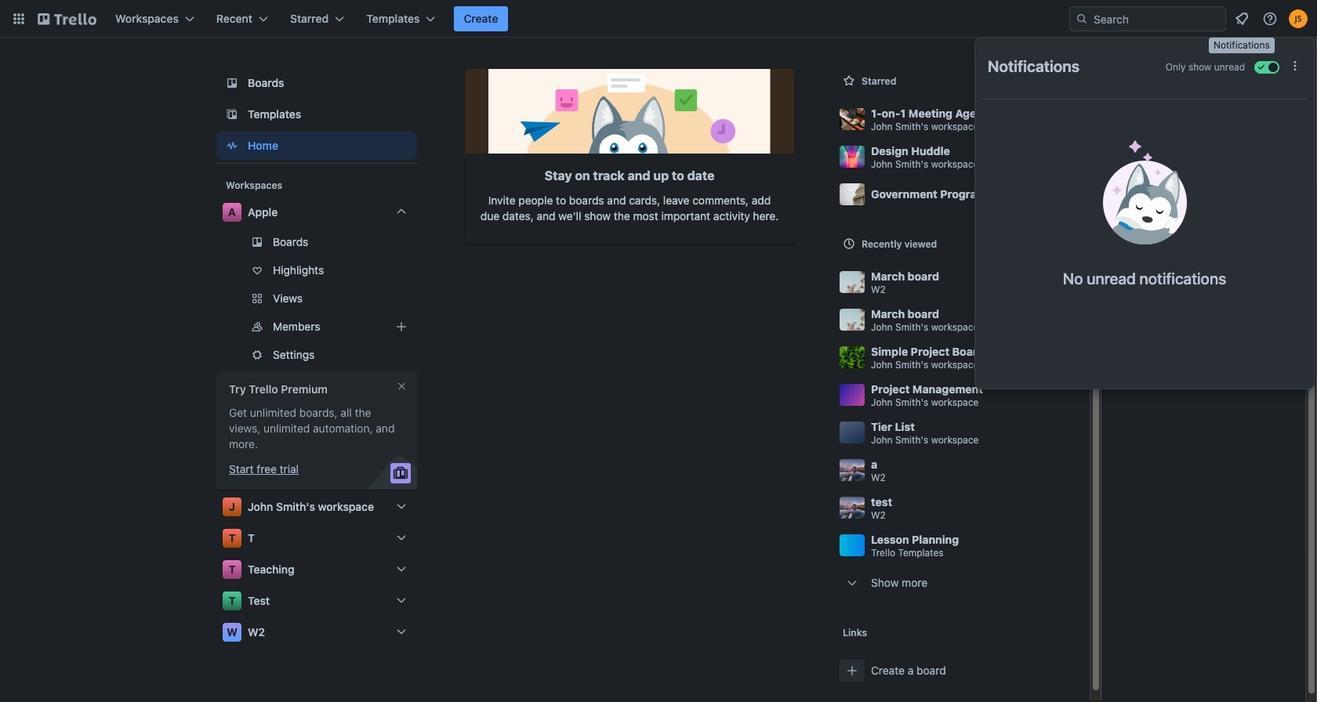 Task type: vqa. For each thing, say whether or not it's contained in the screenshot.
Back to home image
yes



Task type: describe. For each thing, give the bounding box(es) containing it.
0 notifications image
[[1233, 9, 1252, 28]]

board image
[[223, 74, 242, 93]]

taco image
[[1103, 140, 1187, 245]]

primary element
[[0, 0, 1318, 38]]

back to home image
[[38, 6, 96, 31]]

home image
[[223, 136, 242, 155]]

click to star project management. it will show up at the top of your boards list. image
[[1064, 387, 1079, 403]]

open information menu image
[[1263, 11, 1278, 27]]



Task type: locate. For each thing, give the bounding box(es) containing it.
add image
[[392, 318, 411, 336]]

template board image
[[223, 105, 242, 124]]

search image
[[1076, 13, 1089, 25]]

tooltip
[[1209, 38, 1275, 53]]

Search field
[[1089, 8, 1226, 30]]

click to star march board. it will show up at the top of your boards list. image
[[1064, 275, 1079, 290]]

john smith (johnsmith38824343) image
[[1289, 9, 1308, 28]]



